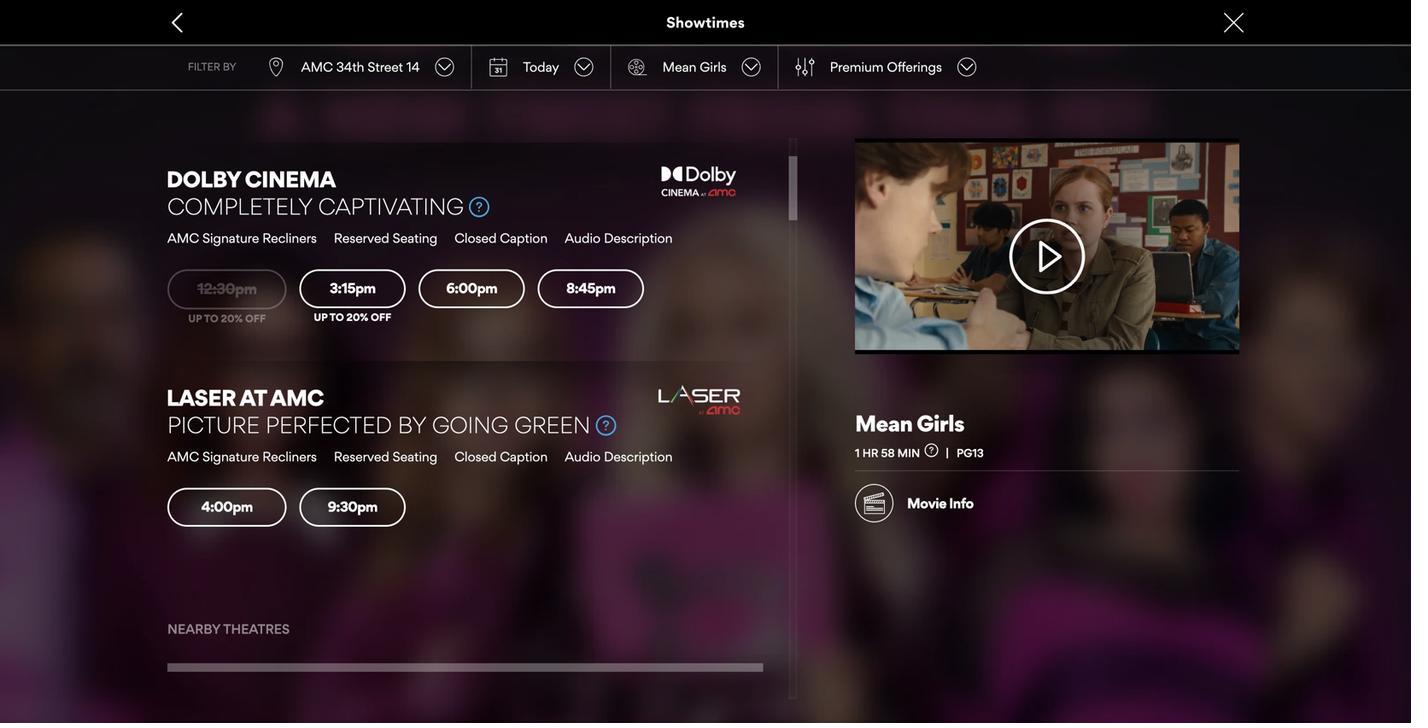 Task type: describe. For each thing, give the bounding box(es) containing it.
closed for captivating
[[455, 230, 497, 246]]

amc signature recliners for at
[[167, 449, 317, 465]]

amc down dolby
[[167, 230, 199, 246]]

offerings
[[887, 59, 942, 75]]

amc signature recliners for cinema
[[167, 230, 317, 246]]

audio description for completely captivating
[[565, 230, 673, 246]]

closed for perfected
[[455, 449, 497, 465]]

reserved seating for captivating
[[334, 230, 438, 246]]

green
[[515, 412, 591, 439]]

3:15pm button
[[299, 269, 406, 308]]

pg13
[[957, 446, 984, 460]]

0 horizontal spatial to
[[204, 313, 219, 325]]

audio for completely captivating
[[565, 230, 601, 246]]

1
[[855, 446, 860, 460]]

nearby
[[167, 621, 221, 637]]

closed caption for completely captivating
[[455, 230, 548, 246]]

reserved seating for perfected
[[334, 449, 438, 465]]

nearby theatres
[[167, 621, 290, 637]]

completely captivating
[[167, 193, 464, 220]]

today
[[523, 59, 559, 75]]

1 horizontal spatial up
[[314, 311, 328, 324]]

amc right at
[[270, 385, 324, 412]]

filter by element
[[796, 58, 815, 76]]

more information about laser at amc image
[[596, 416, 616, 436]]

3:15pm
[[330, 280, 376, 297]]

9:30pm
[[328, 498, 378, 515]]

amc left 34th
[[301, 59, 333, 75]]

movie
[[907, 495, 947, 512]]

more information about image
[[925, 444, 938, 458]]

1 horizontal spatial to
[[330, 311, 344, 324]]

by
[[223, 61, 236, 73]]

1 hr 58 min
[[855, 446, 921, 460]]

by
[[398, 412, 426, 439]]

1 vertical spatial mean
[[855, 410, 913, 438]]

cinema
[[245, 166, 336, 193]]

at
[[240, 385, 267, 412]]

8:45pm
[[566, 280, 616, 297]]

recliners for captivating
[[263, 230, 317, 246]]

perfected
[[266, 412, 392, 439]]

0 horizontal spatial 20%
[[221, 313, 243, 325]]

1 vertical spatial girls
[[917, 410, 965, 438]]

amc 34th street 14
[[301, 59, 420, 75]]

description for picture perfected by going green
[[604, 449, 673, 465]]

going
[[432, 412, 509, 439]]

description for completely captivating
[[604, 230, 673, 246]]

audio description for picture perfected by going green
[[565, 449, 673, 465]]

more information about dolby cinema image
[[469, 197, 490, 217]]

info
[[949, 495, 974, 512]]

completely
[[167, 193, 312, 220]]

picture perfected by going green
[[167, 412, 591, 439]]

min
[[898, 446, 921, 460]]



Task type: vqa. For each thing, say whether or not it's contained in the screenshot.
min
yes



Task type: locate. For each thing, give the bounding box(es) containing it.
1 horizontal spatial mean
[[855, 410, 913, 438]]

1 reserved seating from the top
[[334, 230, 438, 246]]

1 vertical spatial description
[[604, 449, 673, 465]]

caption down green
[[500, 449, 548, 465]]

reserved for perfected
[[334, 449, 389, 465]]

reserved seating
[[334, 230, 438, 246], [334, 449, 438, 465]]

1 signature from the top
[[203, 230, 259, 246]]

amc signature recliners down completely
[[167, 230, 317, 246]]

amc down picture
[[167, 449, 199, 465]]

showtimes
[[666, 13, 745, 32]]

2 closed from the top
[[455, 449, 497, 465]]

0 horizontal spatial up to 20% off
[[188, 313, 266, 325]]

1 horizontal spatial off
[[371, 311, 391, 324]]

recliners down perfected
[[263, 449, 317, 465]]

58
[[881, 446, 895, 460]]

14
[[407, 59, 420, 75]]

1 vertical spatial closed
[[455, 449, 497, 465]]

movie info
[[907, 495, 974, 512]]

seating down by
[[393, 449, 438, 465]]

caption for picture perfected by going green
[[500, 449, 548, 465]]

1 vertical spatial mean girls
[[855, 410, 965, 438]]

reserved down captivating
[[334, 230, 389, 246]]

20% up laser at amc
[[221, 313, 243, 325]]

0 vertical spatial girls
[[700, 59, 727, 75]]

girls down showtimes
[[700, 59, 727, 75]]

closed down more information about dolby cinema image
[[455, 230, 497, 246]]

1 recliners from the top
[[263, 230, 317, 246]]

reserved down picture perfected by going green
[[334, 449, 389, 465]]

up down 3:15pm button
[[314, 311, 328, 324]]

2 audio from the top
[[565, 449, 601, 465]]

0 vertical spatial description
[[604, 230, 673, 246]]

1 horizontal spatial 20%
[[346, 311, 368, 324]]

2 recliners from the top
[[263, 449, 317, 465]]

1 seating from the top
[[393, 230, 438, 246]]

1 audio from the top
[[565, 230, 601, 246]]

off
[[371, 311, 391, 324], [245, 313, 266, 325]]

closed
[[455, 230, 497, 246], [455, 449, 497, 465]]

2 amc signature recliners from the top
[[167, 449, 317, 465]]

0 horizontal spatial girls
[[700, 59, 727, 75]]

1 description from the top
[[604, 230, 673, 246]]

description down more information about laser at amc icon
[[604, 449, 673, 465]]

8:45pm button
[[538, 269, 644, 308]]

movie info button
[[855, 485, 974, 523]]

premium offerings
[[830, 59, 942, 75]]

closed down going
[[455, 449, 497, 465]]

girls
[[700, 59, 727, 75], [917, 410, 965, 438]]

2 reserved from the top
[[334, 449, 389, 465]]

0 vertical spatial closed caption
[[455, 230, 548, 246]]

4:00pm
[[201, 498, 253, 515]]

20% down 3:15pm button
[[346, 311, 368, 324]]

dolby cinema
[[166, 166, 336, 193]]

seating for captivating
[[393, 230, 438, 246]]

amc signature recliners
[[167, 230, 317, 246], [167, 449, 317, 465]]

34th
[[336, 59, 364, 75]]

closed caption down more information about dolby cinema image
[[455, 230, 548, 246]]

signature for laser
[[203, 449, 259, 465]]

dolby
[[166, 166, 241, 193]]

captivating
[[318, 193, 464, 220]]

recliners for perfected
[[263, 449, 317, 465]]

hr
[[863, 446, 879, 460]]

off down 3:15pm button
[[371, 311, 391, 324]]

6:00pm button
[[419, 269, 525, 308]]

0 vertical spatial caption
[[500, 230, 548, 246]]

4:00pm button
[[167, 488, 287, 527]]

2 audio description from the top
[[565, 449, 673, 465]]

0 horizontal spatial up
[[188, 313, 202, 325]]

audio description
[[565, 230, 673, 246], [565, 449, 673, 465]]

1 closed caption from the top
[[455, 230, 548, 246]]

0 vertical spatial closed
[[455, 230, 497, 246]]

audio down more information about laser at amc icon
[[565, 449, 601, 465]]

1 hr 58 min button
[[855, 444, 957, 460]]

0 horizontal spatial mean
[[663, 59, 697, 75]]

0 vertical spatial amc signature recliners
[[167, 230, 317, 246]]

premium
[[830, 59, 884, 75]]

laser
[[166, 385, 236, 412]]

reserved seating down picture perfected by going green
[[334, 449, 438, 465]]

1 audio description from the top
[[565, 230, 673, 246]]

caption
[[500, 230, 548, 246], [500, 449, 548, 465]]

signature down completely
[[203, 230, 259, 246]]

signature for dolby
[[203, 230, 259, 246]]

closed caption
[[455, 230, 548, 246], [455, 449, 548, 465]]

6:00pm
[[446, 280, 497, 297]]

play trailer for mean girls image
[[855, 138, 1240, 355], [986, 219, 1109, 295]]

audio for picture perfected by going green
[[565, 449, 601, 465]]

1 reserved from the top
[[334, 230, 389, 246]]

1 horizontal spatial mean girls
[[855, 410, 965, 438]]

reserved for captivating
[[334, 230, 389, 246]]

2 reserved seating from the top
[[334, 449, 438, 465]]

0 vertical spatial reserved seating
[[334, 230, 438, 246]]

20%
[[346, 311, 368, 324], [221, 313, 243, 325]]

closed caption for picture perfected by going green
[[455, 449, 548, 465]]

0 vertical spatial seating
[[393, 230, 438, 246]]

0 vertical spatial mean girls
[[663, 59, 727, 75]]

recliners down completely captivating in the left top of the page
[[263, 230, 317, 246]]

to
[[330, 311, 344, 324], [204, 313, 219, 325]]

0 horizontal spatial mean girls
[[663, 59, 727, 75]]

caption up 6:00pm button
[[500, 230, 548, 246]]

1 closed from the top
[[455, 230, 497, 246]]

1 horizontal spatial up to 20% off
[[314, 311, 391, 324]]

2 seating from the top
[[393, 449, 438, 465]]

description up 8:45pm
[[604, 230, 673, 246]]

up up laser
[[188, 313, 202, 325]]

mean girls
[[663, 59, 727, 75], [855, 410, 965, 438]]

0 vertical spatial reserved
[[334, 230, 389, 246]]

reserved
[[334, 230, 389, 246], [334, 449, 389, 465]]

amc
[[301, 59, 333, 75], [167, 230, 199, 246], [270, 385, 324, 412], [167, 449, 199, 465]]

signature down picture
[[203, 449, 259, 465]]

0 vertical spatial signature
[[203, 230, 259, 246]]

up to 20% off down 3:15pm button
[[314, 311, 391, 324]]

0 vertical spatial mean
[[663, 59, 697, 75]]

seating for perfected
[[393, 449, 438, 465]]

1 caption from the top
[[500, 230, 548, 246]]

2 closed caption from the top
[[455, 449, 548, 465]]

mean down showtimes
[[663, 59, 697, 75]]

1 vertical spatial reserved seating
[[334, 449, 438, 465]]

1 vertical spatial signature
[[203, 449, 259, 465]]

recliners
[[263, 230, 317, 246], [263, 449, 317, 465]]

audio description up 8:45pm
[[565, 230, 673, 246]]

theatres
[[223, 621, 290, 637]]

up to 20% off
[[314, 311, 391, 324], [188, 313, 266, 325]]

laser at amc
[[166, 385, 324, 412]]

1 vertical spatial recliners
[[263, 449, 317, 465]]

up
[[314, 311, 328, 324], [188, 313, 202, 325]]

dialog
[[0, 0, 1412, 724]]

audio description down more information about laser at amc icon
[[565, 449, 673, 465]]

1 amc signature recliners from the top
[[167, 230, 317, 246]]

1 vertical spatial closed caption
[[455, 449, 548, 465]]

up to 20% off up laser at amc
[[188, 313, 266, 325]]

1 vertical spatial seating
[[393, 449, 438, 465]]

close this dialog image
[[1382, 691, 1399, 708]]

mean girls down showtimes
[[663, 59, 727, 75]]

street
[[368, 59, 403, 75]]

closed caption down going
[[455, 449, 548, 465]]

2 caption from the top
[[500, 449, 548, 465]]

audio up 8:45pm
[[565, 230, 601, 246]]

seating down captivating
[[393, 230, 438, 246]]

filter by
[[188, 61, 236, 73]]

to up laser
[[204, 313, 219, 325]]

mean
[[663, 59, 697, 75], [855, 410, 913, 438]]

caption for completely captivating
[[500, 230, 548, 246]]

to down 3:15pm button
[[330, 311, 344, 324]]

mean up 1 hr 58 min
[[855, 410, 913, 438]]

reserved seating down captivating
[[334, 230, 438, 246]]

1 vertical spatial caption
[[500, 449, 548, 465]]

amc signature recliners down picture
[[167, 449, 317, 465]]

2 signature from the top
[[203, 449, 259, 465]]

0 horizontal spatial off
[[245, 313, 266, 325]]

1 vertical spatial reserved
[[334, 449, 389, 465]]

mean girls up 1 hr 58 min "button" at the bottom right
[[855, 410, 965, 438]]

1 vertical spatial amc signature recliners
[[167, 449, 317, 465]]

0 vertical spatial recliners
[[263, 230, 317, 246]]

0 vertical spatial audio
[[565, 230, 601, 246]]

picture
[[167, 412, 260, 439]]

girls up more information about image
[[917, 410, 965, 438]]

off up at
[[245, 313, 266, 325]]

1 horizontal spatial girls
[[917, 410, 965, 438]]

audio
[[565, 230, 601, 246], [565, 449, 601, 465]]

seating
[[393, 230, 438, 246], [393, 449, 438, 465]]

description
[[604, 230, 673, 246], [604, 449, 673, 465]]

9:30pm button
[[299, 488, 406, 527]]

signature
[[203, 230, 259, 246], [203, 449, 259, 465]]

1 vertical spatial audio
[[565, 449, 601, 465]]

filter
[[188, 61, 220, 73]]

1 vertical spatial audio description
[[565, 449, 673, 465]]

2 description from the top
[[604, 449, 673, 465]]

0 vertical spatial audio description
[[565, 230, 673, 246]]



